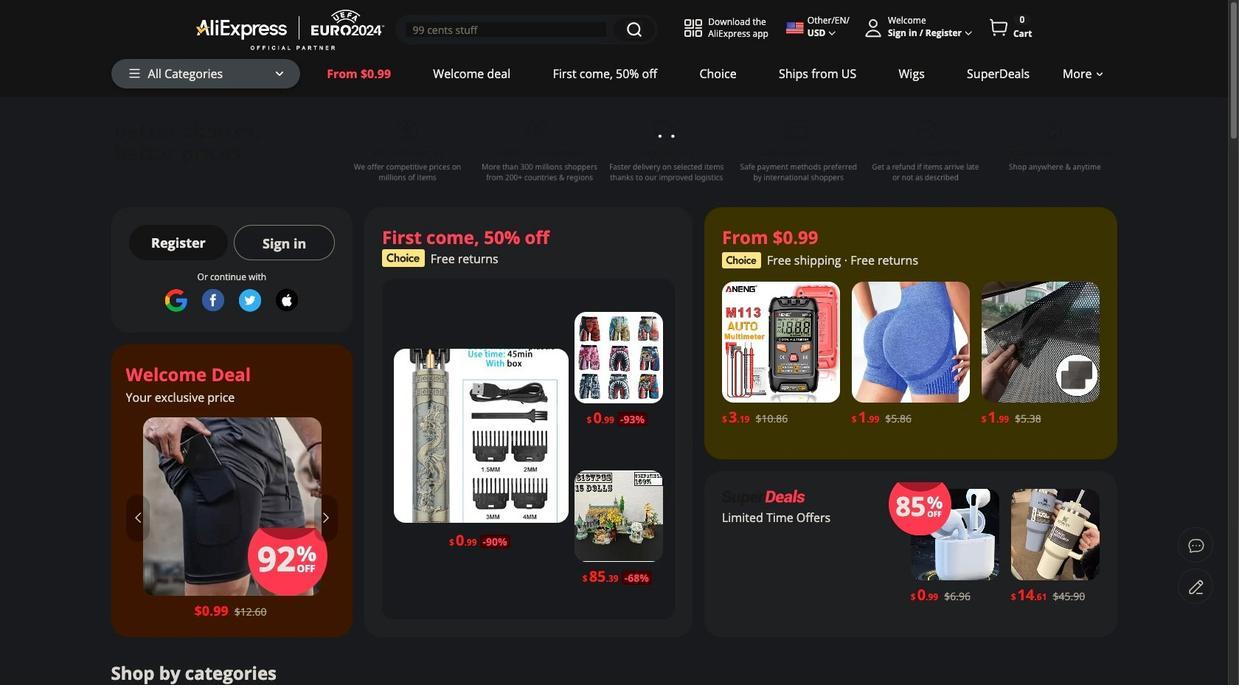 Task type: describe. For each thing, give the bounding box(es) containing it.
2 pcs durable car sunroof film high-quality sunscreen film stickers cover anti-uv pvc electrostatic sticker image
[[982, 282, 1100, 403]]

99 cents stuff text field
[[405, 22, 607, 37]]

camo running shorts men gym sports shorts 2 in 1 quick dry workout training gym fitness jogging short pants summer men shorts image
[[143, 418, 321, 596]]

women yoga shorts high waist workout shorts fitness yoga lift butt fitness ladies yoga gym running short pants sportswear image
[[852, 282, 970, 403]]

stanley stainless steel vacuum insulated tumbler with lid and straw 30oz/40oz thermal travel mug coffee cup image
[[1011, 489, 1100, 581]]

6167pcs creative expert icons movie lorded of rings rivendell castle model building blocks brick 10316 street view toys image
[[574, 471, 663, 563]]



Task type: vqa. For each thing, say whether or not it's contained in the screenshot.
sexy men underwear boxer cueca male panty lingerie men underpants boxershorts boxerbriefs plus size boxer briefs xxxl image
yes



Task type: locate. For each thing, give the bounding box(es) containing it.
sexy men underwear boxer cueca male panty lingerie men underpants boxershorts boxerbriefs plus size boxer briefs xxxl image
[[574, 312, 663, 404]]

None button
[[614, 18, 655, 41]]

pro4 tws bluetooth earphone 9d stereo wireless headphone in-ear hifi earbud handsfree headset with microphone for xiaomi iphone image
[[911, 489, 999, 581]]

choice image
[[382, 250, 425, 267]]

hot sale vintage t9 electric cordless hair cutting machine professional hair barber trimmer for men clipper shaver beard lighter image
[[394, 349, 569, 523]]

aneng m113 mini digital multimeter ac/dc voltage meter 1999 counts multimetro ohm ncv electricity tools measuring instruments image
[[722, 282, 840, 403]]



